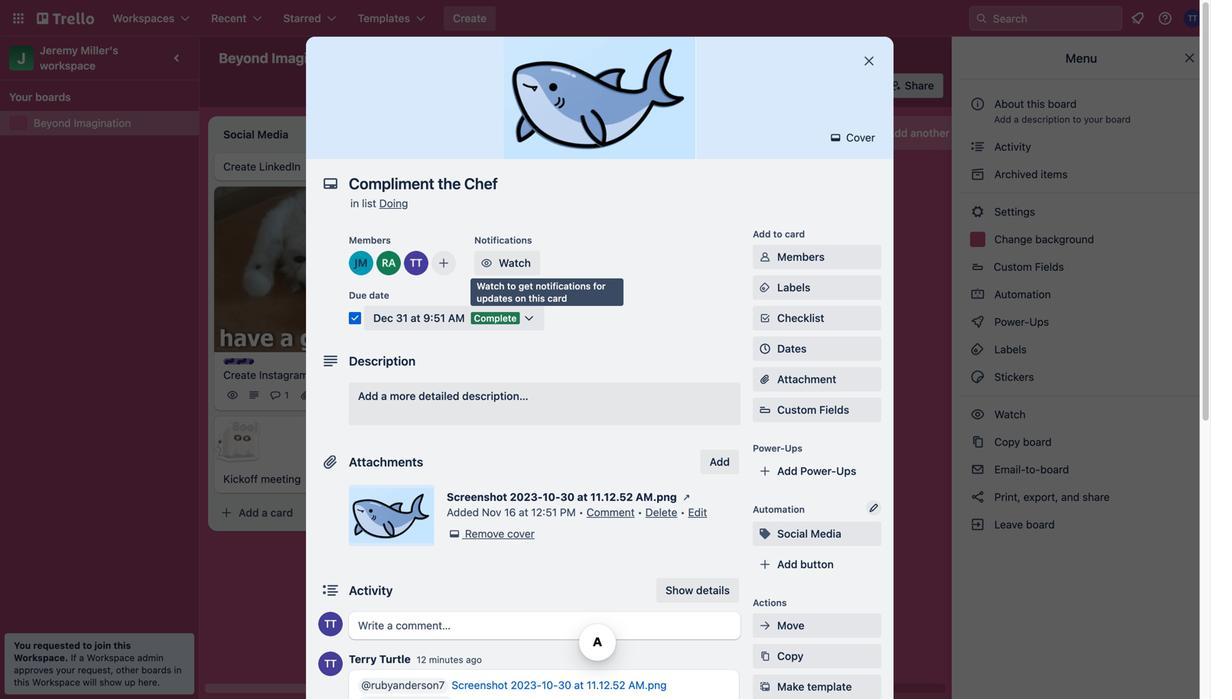 Task type: describe. For each thing, give the bounding box(es) containing it.
customize views image
[[592, 51, 607, 66]]

move
[[778, 620, 805, 632]]

create for create linkedin
[[223, 160, 256, 173]]

fields for menu
[[1035, 261, 1064, 273]]

remove cover link
[[447, 527, 535, 542]]

terry turtle (terryturtle) image inside primary element
[[1184, 9, 1202, 28]]

0 horizontal spatial add a card button
[[214, 501, 386, 526]]

1 vertical spatial 2023-
[[511, 679, 542, 692]]

sm image for power-ups 'link'
[[970, 315, 986, 330]]

dec 31 at 9:51 am
[[373, 312, 465, 324]]

terry turtle 12 minutes ago
[[349, 653, 482, 666]]

on
[[515, 293, 526, 304]]

custom for menu
[[994, 261, 1032, 273]]

watch inside button
[[499, 257, 531, 269]]

edit
[[688, 506, 707, 519]]

1 vertical spatial beyond
[[34, 117, 71, 129]]

watch button
[[474, 251, 540, 276]]

12
[[417, 655, 427, 665]]

board inside email-to-board link
[[1041, 463, 1069, 476]]

sm image for the print, export, and share link
[[970, 490, 986, 505]]

members link
[[753, 245, 882, 269]]

0 horizontal spatial add a card
[[239, 507, 293, 519]]

you
[[14, 641, 31, 651]]

minutes
[[429, 655, 463, 665]]

notifications
[[536, 281, 591, 292]]

more
[[390, 390, 416, 403]]

copy for copy board
[[995, 436, 1020, 448]]

sm image for make template link
[[758, 680, 773, 695]]

instagram
[[259, 369, 309, 382]]

activity inside the activity "link"
[[992, 140, 1032, 153]]

add power-ups link
[[753, 459, 882, 484]]

get
[[519, 281, 533, 292]]

email-to-board
[[992, 463, 1069, 476]]

share button
[[884, 73, 944, 98]]

archived items
[[992, 168, 1068, 181]]

0 horizontal spatial terry turtle (terryturtle) image
[[318, 652, 343, 677]]

1 vertical spatial labels
[[992, 343, 1027, 356]]

board link
[[519, 46, 584, 70]]

show details link
[[657, 579, 739, 603]]

sm image for settings link
[[970, 204, 986, 220]]

visible
[[474, 52, 507, 64]]

1 horizontal spatial add a card
[[456, 387, 511, 400]]

1 vertical spatial screenshot
[[452, 679, 508, 692]]

ago
[[466, 655, 482, 665]]

create for create
[[453, 12, 487, 24]]

1 vertical spatial 30
[[558, 679, 571, 692]]

beyond imagination inside the board name "text field"
[[219, 50, 349, 66]]

workspace visible button
[[388, 46, 516, 70]]

jeremy miller's workspace
[[40, 44, 121, 72]]

sm image for automation button
[[656, 73, 677, 95]]

a inside the if a workspace admin approves your request, other boards in this workspace will show up here.
[[79, 653, 84, 664]]

button
[[801, 558, 834, 571]]

comment link
[[587, 506, 635, 519]]

leave board
[[992, 518, 1055, 531]]

change background link
[[961, 227, 1202, 252]]

ups inside button
[[623, 79, 643, 92]]

to up the members link
[[773, 229, 783, 240]]

detailed
[[419, 390, 460, 403]]

settings
[[992, 205, 1036, 218]]

copy link
[[753, 644, 882, 669]]

this inside watch to get notifications for updates on this card
[[529, 293, 545, 304]]

0 horizontal spatial members
[[349, 235, 391, 246]]

card inside watch to get notifications for updates on this card
[[548, 293, 567, 304]]

sm image for email-to-board link
[[970, 462, 986, 478]]

date
[[369, 290, 389, 301]]

board
[[545, 52, 575, 64]]

0 vertical spatial labels link
[[753, 276, 882, 300]]

added
[[447, 506, 479, 519]]

list inside button
[[953, 127, 968, 139]]

join
[[94, 641, 111, 651]]

0 horizontal spatial beyond imagination
[[34, 117, 131, 129]]

1
[[285, 390, 289, 401]]

Mark due date as complete checkbox
[[349, 312, 361, 324]]

sm image for 'remove cover' "link"
[[447, 527, 462, 542]]

show
[[666, 584, 694, 597]]

0 vertical spatial jeremy miller (jeremymiller198) image
[[838, 75, 859, 96]]

0 vertical spatial 10-
[[543, 491, 561, 504]]

@rubyanderson7 screenshot 2023-10-30 at 11.12.52 am.png
[[361, 679, 667, 692]]

nov
[[482, 506, 502, 519]]

a right detailed
[[479, 387, 485, 400]]

sm image for watch link
[[970, 407, 986, 422]]

create from template… image
[[392, 507, 404, 519]]

1 vertical spatial workspace
[[87, 653, 135, 664]]

change background
[[992, 233, 1094, 246]]

add another list button
[[860, 116, 1068, 150]]

activity link
[[961, 135, 1202, 159]]

custom fields for add to card
[[778, 404, 850, 416]]

imagination inside the board name "text field"
[[272, 50, 349, 66]]

custom fields button for add to card
[[753, 403, 882, 418]]

sm image for watch button
[[479, 256, 494, 271]]

sm image for checklist link at right top
[[758, 311, 773, 326]]

move link
[[753, 614, 882, 638]]

social media button
[[753, 522, 882, 546]]

change
[[995, 233, 1033, 246]]

due
[[349, 290, 367, 301]]

0 horizontal spatial activity
[[349, 584, 393, 598]]

meeting
[[261, 473, 301, 486]]

leave
[[995, 518, 1024, 531]]

sm image for leave board link
[[970, 517, 986, 533]]

add members to card image
[[438, 256, 450, 271]]

0 vertical spatial screenshot
[[447, 491, 507, 504]]

2 vertical spatial automation
[[753, 504, 805, 515]]

settings link
[[961, 200, 1202, 224]]

sm image for move link
[[758, 618, 773, 634]]

show
[[99, 677, 122, 688]]

beyond imagination link
[[34, 116, 190, 131]]

workspace inside button
[[415, 52, 471, 64]]

0 horizontal spatial ruby anderson (rubyanderson7) image
[[377, 251, 401, 276]]

details
[[696, 584, 730, 597]]

a inside the about this board add a description to your board
[[1014, 114, 1019, 125]]

@rubyanderson7
[[361, 679, 445, 692]]

create instagram link
[[223, 368, 401, 383]]

beyond inside the board name "text field"
[[219, 50, 268, 66]]

board up the activity "link"
[[1106, 114, 1131, 125]]

mark due date as complete image
[[349, 312, 361, 324]]

power-ups button
[[557, 73, 652, 98]]

0 vertical spatial am.png
[[636, 491, 677, 504]]

doing link
[[379, 197, 408, 210]]

your boards with 1 items element
[[9, 88, 182, 106]]

you requested to join this workspace.
[[14, 641, 131, 664]]

email-
[[995, 463, 1026, 476]]

checklist
[[778, 312, 825, 324]]

0 horizontal spatial labels
[[778, 281, 811, 294]]

kickoff
[[223, 473, 258, 486]]

copy board link
[[961, 430, 1202, 455]]

kickoff meeting
[[223, 473, 301, 486]]

board inside copy board link
[[1023, 436, 1052, 448]]

for
[[593, 281, 606, 292]]

create linkedin
[[223, 160, 301, 173]]

Board name text field
[[211, 46, 357, 70]]

social media
[[778, 528, 842, 540]]

2 horizontal spatial automation
[[992, 288, 1051, 301]]

primary element
[[0, 0, 1211, 37]]

sm image for the members link
[[758, 249, 773, 265]]

miller's
[[81, 44, 118, 57]]

create button
[[444, 6, 496, 31]]

0 vertical spatial 11.12.52
[[591, 491, 633, 504]]

doing
[[379, 197, 408, 210]]

add button button
[[753, 553, 882, 577]]

j
[[17, 49, 26, 67]]

color: purple, title: none image
[[223, 359, 254, 365]]

watch link
[[961, 403, 1202, 427]]

1 vertical spatial ruby anderson (rubyanderson7) image
[[603, 349, 621, 368]]

a left more
[[381, 390, 387, 403]]

copy board
[[992, 436, 1052, 448]]

0 vertical spatial jeremy miller (jeremymiller198) image
[[582, 349, 600, 368]]

updates
[[477, 293, 513, 304]]

add a more detailed description…
[[358, 390, 529, 403]]

1 vertical spatial labels link
[[961, 338, 1202, 362]]

power-ups inside 'link'
[[992, 316, 1052, 328]]

am
[[448, 312, 465, 324]]

about
[[995, 98, 1024, 110]]

1 vertical spatial 10-
[[542, 679, 558, 692]]

0 horizontal spatial jeremy miller (jeremymiller198) image
[[349, 251, 373, 276]]

1 horizontal spatial power-ups
[[753, 443, 803, 454]]

add power-ups
[[778, 465, 857, 478]]

turtle
[[379, 653, 411, 666]]

search image
[[976, 12, 988, 24]]

description
[[1022, 114, 1070, 125]]

0 vertical spatial 30
[[561, 491, 575, 504]]

at up comment link
[[577, 491, 588, 504]]

at down write a comment text field on the bottom of the page
[[574, 679, 584, 692]]

terry
[[349, 653, 377, 666]]

in inside the if a workspace admin approves your request, other boards in this workspace will show up here.
[[174, 665, 182, 676]]

sm image for copy board link
[[970, 435, 986, 450]]

1 vertical spatial list
[[362, 197, 376, 210]]



Task type: locate. For each thing, give the bounding box(es) containing it.
cover
[[507, 528, 535, 540]]

share
[[1083, 491, 1110, 504]]

members down in list doing
[[349, 235, 391, 246]]

at right 31
[[411, 312, 421, 324]]

board up print, export, and share
[[1041, 463, 1069, 476]]

your up the activity "link"
[[1084, 114, 1103, 125]]

None text field
[[341, 170, 846, 197]]

0 vertical spatial workspace
[[415, 52, 471, 64]]

add a card button
[[432, 381, 603, 406], [214, 501, 386, 526]]

sm image inside the activity "link"
[[970, 139, 986, 155]]

power- up social media button
[[801, 465, 837, 478]]

0 vertical spatial beyond imagination
[[219, 50, 349, 66]]

watch up copy board
[[992, 408, 1029, 421]]

terry turtle (terryturtle) image
[[1184, 9, 1202, 28], [404, 251, 429, 276], [560, 349, 579, 368], [318, 612, 343, 637]]

this inside the about this board add a description to your board
[[1027, 98, 1045, 110]]

2 vertical spatial create
[[223, 369, 256, 382]]

to inside the about this board add a description to your board
[[1073, 114, 1082, 125]]

workspace.
[[14, 653, 68, 664]]

stickers link
[[961, 365, 1202, 390]]

sm image inside leave board link
[[970, 517, 986, 533]]

1 vertical spatial members
[[778, 251, 825, 263]]

0 vertical spatial add a card button
[[432, 381, 603, 406]]

your inside the if a workspace admin approves your request, other boards in this workspace will show up here.
[[56, 665, 75, 676]]

sm image inside the members link
[[758, 249, 773, 265]]

copy up 'email-'
[[995, 436, 1020, 448]]

members
[[349, 235, 391, 246], [778, 251, 825, 263]]

1 horizontal spatial automation
[[753, 504, 805, 515]]

0 vertical spatial terry turtle (terryturtle) image
[[818, 75, 839, 96]]

1 horizontal spatial ruby anderson (rubyanderson7) image
[[603, 349, 621, 368]]

sm image for automation link
[[970, 287, 986, 302]]

0 horizontal spatial imagination
[[74, 117, 131, 129]]

due date
[[349, 290, 389, 301]]

power-ups link
[[961, 310, 1202, 334]]

custom fields down "change background"
[[994, 261, 1064, 273]]

boards right your
[[35, 91, 71, 103]]

am.png
[[636, 491, 677, 504], [629, 679, 667, 692]]

custom fields down attachment button
[[778, 404, 850, 416]]

this inside the if a workspace admin approves your request, other boards in this workspace will show up here.
[[14, 677, 30, 688]]

jeremy miller (jeremymiller198) image up the add a more detailed description… link
[[582, 349, 600, 368]]

this
[[1027, 98, 1045, 110], [529, 293, 545, 304], [114, 641, 131, 651], [14, 677, 30, 688]]

0 horizontal spatial automation
[[677, 79, 735, 92]]

0 vertical spatial watch
[[499, 257, 531, 269]]

screenshot 2023-10-30 at 11.12.52 am.png link
[[452, 679, 667, 692]]

copy inside the "copy" link
[[778, 650, 804, 663]]

2023- down write a comment text field on the bottom of the page
[[511, 679, 542, 692]]

1 vertical spatial add a card
[[239, 507, 293, 519]]

add a card down kickoff meeting on the bottom of page
[[239, 507, 293, 519]]

watch down notifications
[[499, 257, 531, 269]]

2023-
[[510, 491, 543, 504], [511, 679, 542, 692]]

this right join
[[114, 641, 131, 651]]

1 vertical spatial activity
[[349, 584, 393, 598]]

create up workspace visible
[[453, 12, 487, 24]]

watch for watch link
[[992, 408, 1029, 421]]

ups left automation button
[[623, 79, 643, 92]]

sm image
[[656, 73, 677, 95], [479, 256, 494, 271], [758, 311, 773, 326], [970, 315, 986, 330], [970, 370, 986, 385], [970, 407, 986, 422], [970, 435, 986, 450], [970, 462, 986, 478], [679, 490, 695, 505], [970, 490, 986, 505], [970, 517, 986, 533], [447, 527, 462, 542], [758, 527, 773, 542], [758, 680, 773, 695]]

email-to-board link
[[961, 458, 1202, 482]]

0 vertical spatial members
[[349, 235, 391, 246]]

card up the members link
[[785, 229, 805, 240]]

card right detailed
[[488, 387, 511, 400]]

screenshot down 'ago'
[[452, 679, 508, 692]]

other
[[116, 665, 139, 676]]

power- right add button
[[753, 443, 785, 454]]

terry turtle (terryturtle) image
[[818, 75, 839, 96], [364, 386, 383, 405], [318, 652, 343, 677]]

1 horizontal spatial beyond imagination
[[219, 50, 349, 66]]

copy
[[995, 436, 1020, 448], [778, 650, 804, 663]]

2 vertical spatial terry turtle (terryturtle) image
[[318, 652, 343, 677]]

jeremy miller (jeremymiller198) image down description
[[386, 386, 404, 405]]

12:51
[[531, 506, 557, 519]]

to left join
[[83, 641, 92, 651]]

workspace down join
[[87, 653, 135, 664]]

in right other
[[174, 665, 182, 676]]

2 horizontal spatial power-ups
[[992, 316, 1052, 328]]

0 horizontal spatial in
[[174, 665, 182, 676]]

fields down attachment button
[[820, 404, 850, 416]]

sm image for the "copy" link
[[758, 649, 773, 664]]

sm image for archived items link
[[970, 167, 986, 182]]

in left doing link
[[351, 197, 359, 210]]

fields for add to card
[[820, 404, 850, 416]]

power-ups down customize views icon
[[587, 79, 643, 92]]

0 horizontal spatial power-ups
[[587, 79, 643, 92]]

labels link
[[753, 276, 882, 300], [961, 338, 1202, 362]]

1 horizontal spatial fields
[[1035, 261, 1064, 273]]

create down color: purple, title: none icon
[[223, 369, 256, 382]]

another
[[911, 127, 950, 139]]

2 horizontal spatial terry turtle (terryturtle) image
[[818, 75, 839, 96]]

workspace
[[415, 52, 471, 64], [87, 653, 135, 664], [32, 677, 80, 688]]

workspace
[[40, 59, 96, 72]]

open information menu image
[[1158, 11, 1173, 26]]

jeremy miller (jeremymiller198) image up due
[[349, 251, 373, 276]]

1 vertical spatial imagination
[[74, 117, 131, 129]]

1 horizontal spatial jeremy miller (jeremymiller198) image
[[838, 75, 859, 96]]

remove
[[465, 528, 505, 540]]

a right if
[[79, 653, 84, 664]]

ruby anderson (rubyanderson7) image down for
[[603, 349, 621, 368]]

your boards
[[9, 91, 71, 103]]

power- inside button
[[587, 79, 623, 92]]

create left linkedin
[[223, 160, 256, 173]]

admin
[[137, 653, 164, 664]]

workspace left visible
[[415, 52, 471, 64]]

this inside you requested to join this workspace.
[[114, 641, 131, 651]]

sm image for social media button
[[758, 527, 773, 542]]

0 vertical spatial add a card
[[456, 387, 511, 400]]

1 horizontal spatial in
[[351, 197, 359, 210]]

power-ups up add power-ups
[[753, 443, 803, 454]]

1 horizontal spatial imagination
[[272, 50, 349, 66]]

9:51
[[423, 312, 445, 324]]

0 vertical spatial list
[[953, 127, 968, 139]]

0 horizontal spatial list
[[362, 197, 376, 210]]

screenshot 2023-10-30 at 11.12.52 am.png
[[447, 491, 677, 504]]

custom fields button for menu
[[961, 255, 1202, 279]]

sm image inside the "copy" link
[[758, 649, 773, 664]]

watch inside watch to get notifications for updates on this card
[[477, 281, 505, 292]]

10- down write a comment text field on the bottom of the page
[[542, 679, 558, 692]]

a down "about"
[[1014, 114, 1019, 125]]

if
[[71, 653, 77, 664]]

0 horizontal spatial boards
[[35, 91, 71, 103]]

1 horizontal spatial custom fields
[[994, 261, 1064, 273]]

custom fields button down change background link
[[961, 255, 1202, 279]]

1 vertical spatial your
[[56, 665, 75, 676]]

copy for copy
[[778, 650, 804, 663]]

add a card
[[456, 387, 511, 400], [239, 507, 293, 519]]

1 horizontal spatial custom fields button
[[961, 255, 1202, 279]]

sm image inside stickers link
[[970, 370, 986, 385]]

ups up media
[[837, 465, 857, 478]]

dates button
[[753, 337, 882, 361]]

comment
[[587, 506, 635, 519]]

automation inside button
[[677, 79, 735, 92]]

sm image inside automation link
[[970, 287, 986, 302]]

sm image inside automation button
[[656, 73, 677, 95]]

to up the activity "link"
[[1073, 114, 1082, 125]]

jeremy miller (jeremymiller198) image up cover link
[[838, 75, 859, 96]]

12 minutes ago link
[[417, 655, 482, 665]]

sm image inside watch button
[[479, 256, 494, 271]]

back to home image
[[37, 6, 94, 31]]

watch for to
[[477, 281, 505, 292]]

dec
[[373, 312, 393, 324]]

add inside the about this board add a description to your board
[[994, 114, 1012, 125]]

create linkedin link
[[223, 159, 401, 174]]

add
[[994, 114, 1012, 125], [888, 127, 908, 139], [753, 229, 771, 240], [456, 387, 476, 400], [358, 390, 378, 403], [710, 456, 730, 468], [778, 465, 798, 478], [239, 507, 259, 519], [778, 558, 798, 571]]

0 vertical spatial imagination
[[272, 50, 349, 66]]

export,
[[1024, 491, 1059, 504]]

0 horizontal spatial beyond
[[34, 117, 71, 129]]

labels up stickers
[[992, 343, 1027, 356]]

create for create instagram
[[223, 369, 256, 382]]

archived items link
[[961, 162, 1202, 187]]

list left doing link
[[362, 197, 376, 210]]

power-ups up stickers
[[992, 316, 1052, 328]]

0 vertical spatial fields
[[1035, 261, 1064, 273]]

copy up make
[[778, 650, 804, 663]]

0 vertical spatial custom fields button
[[961, 255, 1202, 279]]

power- down customize views icon
[[587, 79, 623, 92]]

0 vertical spatial power-ups
[[587, 79, 643, 92]]

10- up the 12:51
[[543, 491, 561, 504]]

1 horizontal spatial custom
[[994, 261, 1032, 273]]

labels up checklist
[[778, 281, 811, 294]]

sm image inside watch link
[[970, 407, 986, 422]]

1 vertical spatial watch
[[477, 281, 505, 292]]

0 vertical spatial activity
[[992, 140, 1032, 153]]

description…
[[462, 390, 529, 403]]

to inside you requested to join this workspace.
[[83, 641, 92, 651]]

1 horizontal spatial add a card button
[[432, 381, 603, 406]]

jeremy miller (jeremymiller198) image
[[838, 75, 859, 96], [349, 251, 373, 276]]

1 horizontal spatial list
[[953, 127, 968, 139]]

fields down "change background"
[[1035, 261, 1064, 273]]

custom down attachment
[[778, 404, 817, 416]]

0 horizontal spatial copy
[[778, 650, 804, 663]]

0 vertical spatial copy
[[995, 436, 1020, 448]]

create from template… image
[[827, 330, 839, 342]]

1 vertical spatial power-ups
[[992, 316, 1052, 328]]

sm image for stickers link
[[970, 370, 986, 385]]

add button
[[701, 450, 739, 474]]

ups down automation link
[[1030, 316, 1049, 328]]

2023- up added nov 16 at 12:51 pm
[[510, 491, 543, 504]]

custom fields button down attachment button
[[753, 403, 882, 418]]

sm image inside email-to-board link
[[970, 462, 986, 478]]

media
[[811, 528, 842, 540]]

sm image inside settings link
[[970, 204, 986, 220]]

labels link down power-ups 'link'
[[961, 338, 1202, 362]]

delete link
[[646, 506, 678, 519]]

add another list
[[888, 127, 968, 139]]

and
[[1062, 491, 1080, 504]]

1 vertical spatial create
[[223, 160, 256, 173]]

ruby anderson (rubyanderson7) image up date
[[377, 251, 401, 276]]

0 notifications image
[[1129, 9, 1147, 28]]

workspace down approves
[[32, 677, 80, 688]]

print, export, and share
[[992, 491, 1110, 504]]

0 horizontal spatial workspace
[[32, 677, 80, 688]]

1 horizontal spatial labels
[[992, 343, 1027, 356]]

card down meeting
[[271, 507, 293, 519]]

sm image for the topmost labels link
[[758, 280, 773, 295]]

your inside the about this board add a description to your board
[[1084, 114, 1103, 125]]

cover link
[[824, 126, 885, 150]]

1 vertical spatial jeremy miller (jeremymiller198) image
[[386, 386, 404, 405]]

0 horizontal spatial custom fields button
[[753, 403, 882, 418]]

sm image
[[828, 130, 844, 145], [970, 139, 986, 155], [970, 167, 986, 182], [970, 204, 986, 220], [758, 249, 773, 265], [758, 280, 773, 295], [970, 287, 986, 302], [970, 342, 986, 357], [758, 618, 773, 634], [758, 649, 773, 664]]

10-
[[543, 491, 561, 504], [542, 679, 558, 692]]

in list doing
[[351, 197, 408, 210]]

sm image inside power-ups 'link'
[[970, 315, 986, 330]]

members down add to card
[[778, 251, 825, 263]]

your down if
[[56, 665, 75, 676]]

attachment
[[778, 373, 837, 386]]

sm image for the bottommost labels link
[[970, 342, 986, 357]]

pm
[[560, 506, 576, 519]]

2 vertical spatial power-ups
[[753, 443, 803, 454]]

sm image inside cover link
[[828, 130, 844, 145]]

sm image for the activity "link"
[[970, 139, 986, 155]]

1 vertical spatial 11.12.52
[[587, 679, 626, 692]]

requested
[[33, 641, 80, 651]]

power-ups inside button
[[587, 79, 643, 92]]

1 vertical spatial custom fields button
[[753, 403, 882, 418]]

1 horizontal spatial members
[[778, 251, 825, 263]]

at right 16
[[519, 506, 529, 519]]

sm image inside checklist link
[[758, 311, 773, 326]]

this down approves
[[14, 677, 30, 688]]

boards down admin
[[141, 665, 171, 676]]

sm image inside move link
[[758, 618, 773, 634]]

0 horizontal spatial jeremy miller (jeremymiller198) image
[[386, 386, 404, 405]]

activity up 'archived'
[[992, 140, 1032, 153]]

0 horizontal spatial your
[[56, 665, 75, 676]]

30 down write a comment text field on the bottom of the page
[[558, 679, 571, 692]]

automation button
[[656, 73, 744, 98]]

cover
[[844, 131, 876, 144]]

add a card down complete
[[456, 387, 511, 400]]

make
[[778, 681, 805, 693]]

0 vertical spatial 2023-
[[510, 491, 543, 504]]

board inside leave board link
[[1026, 518, 1055, 531]]

boards inside the if a workspace admin approves your request, other boards in this workspace will show up here.
[[141, 665, 171, 676]]

a down kickoff meeting on the bottom of page
[[262, 507, 268, 519]]

0 vertical spatial custom fields
[[994, 261, 1064, 273]]

1 horizontal spatial terry turtle (terryturtle) image
[[364, 386, 383, 405]]

0 vertical spatial beyond
[[219, 50, 268, 66]]

leave board link
[[961, 513, 1202, 537]]

0 vertical spatial automation
[[677, 79, 735, 92]]

create inside button
[[453, 12, 487, 24]]

0 vertical spatial boards
[[35, 91, 71, 103]]

0 horizontal spatial labels link
[[753, 276, 882, 300]]

power- up stickers
[[995, 316, 1030, 328]]

0 vertical spatial your
[[1084, 114, 1103, 125]]

custom for add to card
[[778, 404, 817, 416]]

ups up add power-ups
[[785, 443, 803, 454]]

jeremy miller (jeremymiller198) image
[[582, 349, 600, 368], [386, 386, 404, 405]]

custom down change
[[994, 261, 1032, 273]]

menu
[[1066, 51, 1098, 65]]

1 vertical spatial custom
[[778, 404, 817, 416]]

ups inside 'link'
[[1030, 316, 1049, 328]]

power- inside 'link'
[[995, 316, 1030, 328]]

screenshot up added
[[447, 491, 507, 504]]

1 vertical spatial beyond imagination
[[34, 117, 131, 129]]

thinking
[[441, 170, 483, 182]]

1 vertical spatial copy
[[778, 650, 804, 663]]

to left get
[[507, 281, 516, 292]]

custom
[[994, 261, 1032, 273], [778, 404, 817, 416]]

sm image inside the print, export, and share link
[[970, 490, 986, 505]]

to inside watch to get notifications for updates on this card
[[507, 281, 516, 292]]

ruby anderson (rubyanderson7) image
[[858, 75, 879, 96]]

terry turtle (terryturtle) image left ruby anderson (rubyanderson7) icon
[[818, 75, 839, 96]]

1 vertical spatial terry turtle (terryturtle) image
[[364, 386, 383, 405]]

sm image inside make template link
[[758, 680, 773, 695]]

0 vertical spatial create
[[453, 12, 487, 24]]

Write a comment text field
[[349, 612, 741, 640]]

notifications
[[474, 235, 532, 246]]

board up description
[[1048, 98, 1077, 110]]

terry turtle (terryturtle) image left more
[[364, 386, 383, 405]]

1 horizontal spatial beyond
[[219, 50, 268, 66]]

up
[[125, 677, 136, 688]]

activity up 'terry'
[[349, 584, 393, 598]]

added nov 16 at 12:51 pm
[[447, 506, 576, 519]]

jeremy
[[40, 44, 78, 57]]

30 up the pm
[[561, 491, 575, 504]]

labels link up checklist link at right top
[[753, 276, 882, 300]]

imagination
[[272, 50, 349, 66], [74, 117, 131, 129]]

terry turtle (terryturtle) image left 'terry'
[[318, 652, 343, 677]]

1 vertical spatial automation
[[992, 288, 1051, 301]]

ruby anderson (rubyanderson7) image
[[377, 251, 401, 276], [603, 349, 621, 368]]

1 vertical spatial custom fields
[[778, 404, 850, 416]]

sm image inside copy board link
[[970, 435, 986, 450]]

edit link
[[688, 506, 707, 519]]

description
[[349, 354, 416, 368]]

sm image inside social media button
[[758, 527, 773, 542]]

0 vertical spatial ruby anderson (rubyanderson7) image
[[377, 251, 401, 276]]

1 vertical spatial add a card button
[[214, 501, 386, 526]]

watch up updates
[[477, 281, 505, 292]]

copy inside copy board link
[[995, 436, 1020, 448]]

custom fields
[[994, 261, 1064, 273], [778, 404, 850, 416]]

sm image inside archived items link
[[970, 167, 986, 182]]

2 vertical spatial workspace
[[32, 677, 80, 688]]

card down 'notifications'
[[548, 293, 567, 304]]

this right on
[[529, 293, 545, 304]]

list right "another"
[[953, 127, 968, 139]]

print, export, and share link
[[961, 485, 1202, 510]]

delete
[[646, 506, 678, 519]]

board up to-
[[1023, 436, 1052, 448]]

1 vertical spatial fields
[[820, 404, 850, 416]]

this up description
[[1027, 98, 1045, 110]]

1 vertical spatial am.png
[[629, 679, 667, 692]]

board down export,
[[1026, 518, 1055, 531]]

Search field
[[988, 7, 1122, 30]]

0 vertical spatial in
[[351, 197, 359, 210]]

your
[[1084, 114, 1103, 125], [56, 665, 75, 676]]

sm image for cover link
[[828, 130, 844, 145]]

custom fields for menu
[[994, 261, 1064, 273]]

boards
[[35, 91, 71, 103], [141, 665, 171, 676]]

dates
[[778, 342, 807, 355]]

power-
[[587, 79, 623, 92], [995, 316, 1030, 328], [753, 443, 785, 454], [801, 465, 837, 478]]



Task type: vqa. For each thing, say whether or not it's contained in the screenshot.
the middle the
no



